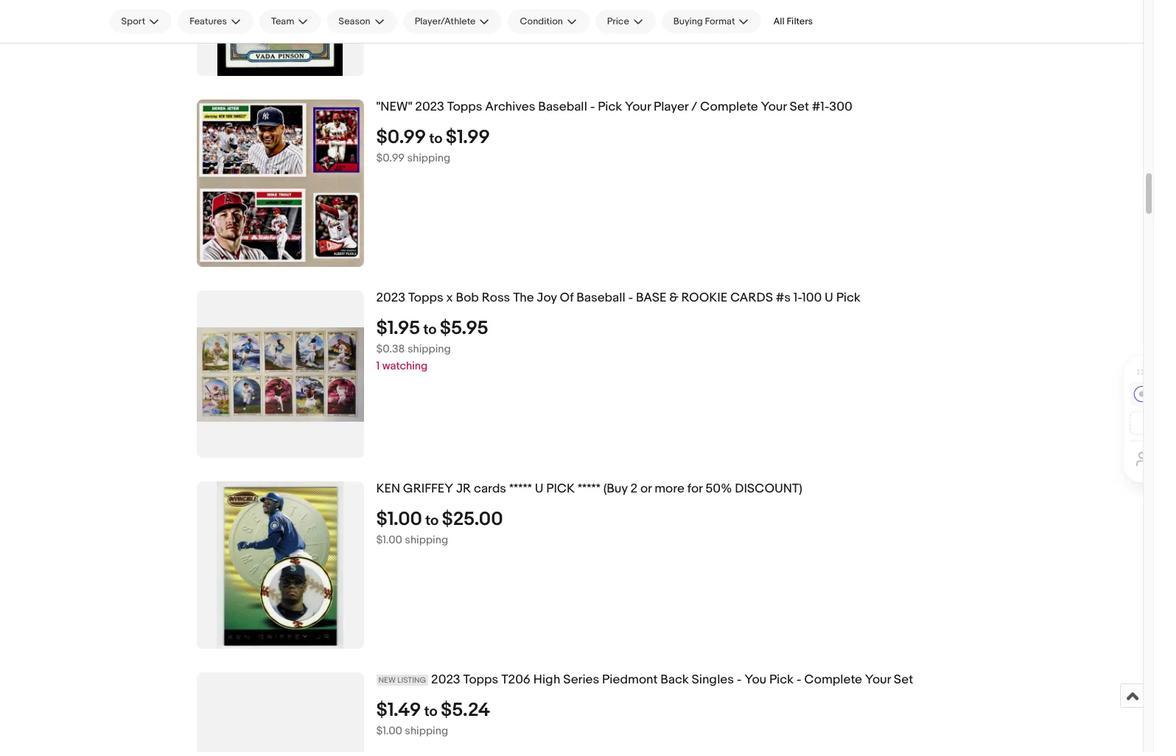 Task type: locate. For each thing, give the bounding box(es) containing it.
shipping inside the $0.99 to $1.99 $0.99 shipping
[[407, 151, 451, 165]]

$1.00 for $1.49
[[376, 724, 403, 738]]

0 vertical spatial $1.00
[[376, 508, 423, 531]]

to inside '$1.95 to $5.95 $0.38 shipping 1 watching'
[[424, 322, 437, 339]]

high
[[534, 673, 561, 688]]

to right $1.95
[[424, 322, 437, 339]]

u left pick
[[535, 482, 544, 497]]

$1.49 to $5.24 $1.00 shipping
[[376, 699, 491, 738]]

to for $1.00
[[426, 513, 439, 530]]

1972 topps 2-255 ex/ex+ pick from list all pictured image
[[218, 0, 343, 76]]

1 vertical spatial 2023
[[376, 291, 406, 306]]

2 vertical spatial pick
[[770, 673, 794, 688]]

***** left (buy
[[578, 482, 601, 497]]

1 vertical spatial set
[[894, 673, 914, 688]]

2 horizontal spatial pick
[[837, 291, 861, 306]]

bob
[[456, 291, 479, 306]]

cards
[[731, 291, 773, 306]]

ken
[[376, 482, 400, 497]]

new listing 2023 topps t206 high series piedmont back singles - you pick - complete your set
[[379, 673, 914, 688]]

2023 inside 2023 topps x bob ross the joy of baseball - base & rookie cards #s 1-100 u pick link
[[376, 291, 406, 306]]

$0.99
[[376, 126, 426, 149], [376, 151, 405, 165]]

0 horizontal spatial *****
[[509, 482, 532, 497]]

0 vertical spatial set
[[790, 100, 810, 115]]

ken griffey jr cards ***** u pick ***** (buy 2 or more for 50% discount) image
[[217, 482, 343, 649]]

/
[[692, 100, 698, 115]]

u
[[825, 291, 834, 306], [535, 482, 544, 497]]

to down griffey
[[426, 513, 439, 530]]

complete
[[701, 100, 759, 115], [805, 673, 863, 688]]

shipping inside $1.00 to $25.00 $1.00 shipping
[[405, 533, 448, 547]]

2023 right "new"
[[415, 100, 445, 115]]

(buy
[[604, 482, 628, 497]]

0 vertical spatial topps
[[447, 100, 483, 115]]

archives
[[485, 100, 536, 115]]

1 horizontal spatial *****
[[578, 482, 601, 497]]

team
[[271, 15, 294, 27]]

1 vertical spatial $0.99
[[376, 151, 405, 165]]

sport
[[121, 15, 145, 27]]

0 horizontal spatial your
[[625, 100, 651, 115]]

ken griffey jr cards ***** u pick ***** (buy 2 or more for 50% discount) link
[[376, 482, 1109, 497]]

50%
[[706, 482, 733, 497]]

1 vertical spatial complete
[[805, 673, 863, 688]]

$0.99 to $1.99 $0.99 shipping
[[376, 126, 490, 165]]

topps up $5.24
[[463, 673, 499, 688]]

pick left player
[[598, 100, 623, 115]]

all filters button
[[768, 10, 819, 33]]

x
[[447, 291, 453, 306]]

-
[[590, 100, 595, 115], [629, 291, 634, 306], [737, 673, 742, 688], [797, 673, 802, 688]]

$1.95 to $5.95 $0.38 shipping 1 watching
[[376, 317, 489, 373]]

ken griffey jr cards ***** u pick ***** (buy 2 or more for 50% discount)
[[376, 482, 803, 497]]

pick
[[598, 100, 623, 115], [837, 291, 861, 306], [770, 673, 794, 688]]

shipping for $1.95
[[408, 342, 451, 356]]

0 vertical spatial pick
[[598, 100, 623, 115]]

$0.38
[[376, 342, 405, 356]]

2023 right listing at the left
[[431, 673, 461, 688]]

baseball
[[539, 100, 588, 115], [577, 291, 626, 306]]

2023 inside the "new" 2023 topps archives baseball - pick your player / complete your set #1-300 link
[[415, 100, 445, 115]]

of
[[560, 291, 574, 306]]

3 $1.00 from the top
[[376, 724, 403, 738]]

baseball right archives
[[539, 100, 588, 115]]

2023 topps x bob ross the joy of baseball - base & rookie cards #s 1-100 u pick
[[376, 291, 861, 306]]

to inside $1.00 to $25.00 $1.00 shipping
[[426, 513, 439, 530]]

shipping down $25.00
[[405, 533, 448, 547]]

to for $1.49
[[425, 704, 438, 721]]

0 horizontal spatial complete
[[701, 100, 759, 115]]

2 vertical spatial 2023
[[431, 673, 461, 688]]

topps up $1.99
[[447, 100, 483, 115]]

shipping inside $1.49 to $5.24 $1.00 shipping
[[405, 724, 448, 738]]

to
[[430, 131, 443, 148], [424, 322, 437, 339], [426, 513, 439, 530], [425, 704, 438, 721]]

u right 100
[[825, 291, 834, 306]]

to left $1.99
[[430, 131, 443, 148]]

2 vertical spatial $1.00
[[376, 724, 403, 738]]

to inside the $0.99 to $1.99 $0.99 shipping
[[430, 131, 443, 148]]

piedmont
[[603, 673, 658, 688]]

0 vertical spatial $0.99
[[376, 126, 426, 149]]

season
[[339, 15, 371, 27]]

2023 topps x bob ross the joy of baseball - base & rookie cards #s 1-100 u pick link
[[376, 291, 1109, 306]]

1 vertical spatial u
[[535, 482, 544, 497]]

topps
[[447, 100, 483, 115], [408, 291, 444, 306], [463, 673, 499, 688]]

1 vertical spatial topps
[[408, 291, 444, 306]]

*****
[[509, 482, 532, 497], [578, 482, 601, 497]]

topps inside the "new" 2023 topps archives baseball - pick your player / complete your set #1-300 link
[[447, 100, 483, 115]]

jr
[[456, 482, 471, 497]]

$1.00 to $25.00 $1.00 shipping
[[376, 508, 503, 547]]

&
[[670, 291, 679, 306]]

shipping down the $1.49
[[405, 724, 448, 738]]

0 horizontal spatial pick
[[598, 100, 623, 115]]

***** right cards
[[509, 482, 532, 497]]

you
[[745, 673, 767, 688]]

"new" 2023 topps archives baseball - pick your player / complete your set #1-300 link
[[376, 100, 1109, 115]]

singles
[[692, 673, 734, 688]]

shipping down $1.99
[[407, 151, 451, 165]]

your
[[625, 100, 651, 115], [761, 100, 787, 115], [866, 673, 891, 688]]

2023
[[415, 100, 445, 115], [376, 291, 406, 306], [431, 673, 461, 688]]

0 vertical spatial 2023
[[415, 100, 445, 115]]

series
[[563, 673, 600, 688]]

shipping inside '$1.95 to $5.95 $0.38 shipping 1 watching'
[[408, 342, 451, 356]]

2 $1.00 from the top
[[376, 533, 403, 547]]

300
[[830, 100, 853, 115]]

$1.00
[[376, 508, 423, 531], [376, 533, 403, 547], [376, 724, 403, 738]]

set
[[790, 100, 810, 115], [894, 673, 914, 688]]

$1.00 inside $1.49 to $5.24 $1.00 shipping
[[376, 724, 403, 738]]

1 vertical spatial baseball
[[577, 291, 626, 306]]

to right the $1.49
[[425, 704, 438, 721]]

1 vertical spatial $1.00
[[376, 533, 403, 547]]

shipping up watching
[[408, 342, 451, 356]]

pick right 100
[[837, 291, 861, 306]]

condition button
[[508, 10, 590, 33]]

condition
[[520, 15, 563, 27]]

2023 up $1.95
[[376, 291, 406, 306]]

filters
[[787, 15, 813, 27]]

2023 topps x bob ross the joy of baseball - base & rookie cards #s 1-100 u pick image
[[197, 328, 364, 422]]

shipping for $0.99
[[407, 151, 451, 165]]

baseball right of
[[577, 291, 626, 306]]

discount)
[[735, 482, 803, 497]]

pick right the you on the right
[[770, 673, 794, 688]]

or
[[641, 482, 652, 497]]

to inside $1.49 to $5.24 $1.00 shipping
[[425, 704, 438, 721]]

features button
[[178, 10, 254, 33]]

topps left x
[[408, 291, 444, 306]]

1 vertical spatial pick
[[837, 291, 861, 306]]

for
[[688, 482, 703, 497]]

1 horizontal spatial u
[[825, 291, 834, 306]]

player/athlete
[[415, 15, 476, 27]]

shipping
[[407, 151, 451, 165], [408, 342, 451, 356], [405, 533, 448, 547], [405, 724, 448, 738]]

ross
[[482, 291, 511, 306]]



Task type: describe. For each thing, give the bounding box(es) containing it.
$5.95
[[440, 317, 489, 340]]

sport button
[[110, 10, 172, 33]]

more
[[655, 482, 685, 497]]

1-
[[794, 291, 803, 306]]

1 $1.00 from the top
[[376, 508, 423, 531]]

base
[[636, 291, 667, 306]]

1 $0.99 from the top
[[376, 126, 426, 149]]

shipping for $1.00
[[405, 533, 448, 547]]

all
[[774, 15, 785, 27]]

$25.00
[[442, 508, 503, 531]]

features
[[190, 15, 227, 27]]

2
[[631, 482, 638, 497]]

2 horizontal spatial your
[[866, 673, 891, 688]]

"new" 2023 topps archives baseball - pick your player / complete your set #1-300 image
[[197, 100, 364, 267]]

player/athlete button
[[403, 10, 503, 33]]

listing
[[398, 676, 426, 685]]

1 horizontal spatial your
[[761, 100, 787, 115]]

format
[[705, 15, 735, 27]]

shipping for $1.49
[[405, 724, 448, 738]]

joy
[[537, 291, 557, 306]]

griffey
[[403, 482, 454, 497]]

t206
[[502, 673, 531, 688]]

buying format button
[[662, 10, 762, 33]]

2 ***** from the left
[[578, 482, 601, 497]]

buying format
[[674, 15, 735, 27]]

#1-
[[812, 100, 830, 115]]

player
[[654, 100, 689, 115]]

new
[[379, 676, 396, 685]]

all filters
[[774, 15, 813, 27]]

the
[[513, 291, 534, 306]]

topps inside 2023 topps x bob ross the joy of baseball - base & rookie cards #s 1-100 u pick link
[[408, 291, 444, 306]]

pick
[[547, 482, 575, 497]]

0 vertical spatial u
[[825, 291, 834, 306]]

buying
[[674, 15, 703, 27]]

to for $1.95
[[424, 322, 437, 339]]

1
[[376, 359, 380, 373]]

rookie
[[682, 291, 728, 306]]

"new" 2023 topps archives baseball - pick your player / complete your set #1-300
[[376, 100, 853, 115]]

0 horizontal spatial u
[[535, 482, 544, 497]]

season button
[[327, 10, 397, 33]]

$1.95
[[376, 317, 420, 340]]

2 $0.99 from the top
[[376, 151, 405, 165]]

0 vertical spatial baseball
[[539, 100, 588, 115]]

"new"
[[376, 100, 413, 115]]

price
[[607, 15, 630, 27]]

#s
[[776, 291, 791, 306]]

1 horizontal spatial pick
[[770, 673, 794, 688]]

watching
[[382, 359, 428, 373]]

price button
[[596, 10, 656, 33]]

$1.49
[[376, 699, 421, 722]]

$1.99
[[446, 126, 490, 149]]

1 ***** from the left
[[509, 482, 532, 497]]

1 horizontal spatial set
[[894, 673, 914, 688]]

100
[[803, 291, 822, 306]]

cards
[[474, 482, 507, 497]]

1 horizontal spatial complete
[[805, 673, 863, 688]]

team button
[[260, 10, 321, 33]]

2 vertical spatial topps
[[463, 673, 499, 688]]

$1.00 for $1.00
[[376, 533, 403, 547]]

back
[[661, 673, 689, 688]]

$5.24
[[441, 699, 491, 722]]

to for $0.99
[[430, 131, 443, 148]]

0 vertical spatial complete
[[701, 100, 759, 115]]

0 horizontal spatial set
[[790, 100, 810, 115]]



Task type: vqa. For each thing, say whether or not it's contained in the screenshot.
'All'
yes



